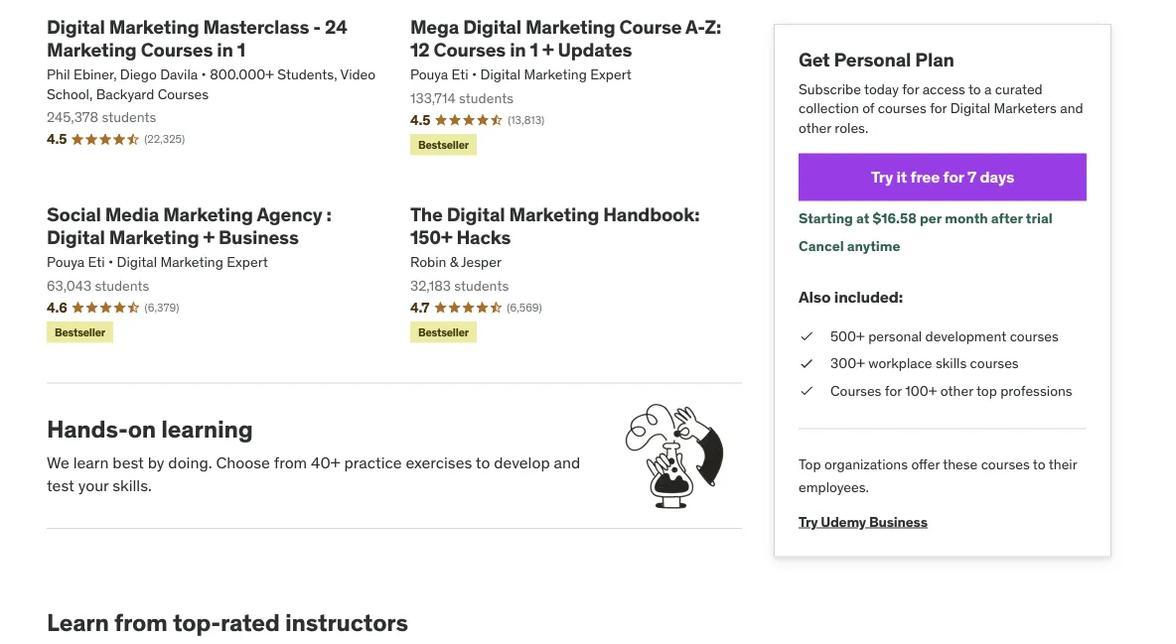 Task type: locate. For each thing, give the bounding box(es) containing it.
after
[[991, 210, 1023, 228]]

0 vertical spatial other
[[799, 119, 832, 137]]

marketing up 'diego'
[[109, 14, 199, 38]]

0 horizontal spatial 4.5
[[47, 130, 67, 148]]

organizations
[[825, 456, 908, 474]]

courses down 'today'
[[878, 99, 927, 117]]

0 horizontal spatial 1
[[237, 37, 245, 61]]

students inside the digital marketing handbook: 150+ hacks robin & jesper 32,183 students
[[454, 276, 509, 294]]

bestseller down 4.6
[[55, 326, 105, 339]]

courses
[[878, 99, 927, 117], [1010, 327, 1059, 345], [970, 355, 1019, 373], [981, 456, 1030, 474]]

access
[[923, 80, 966, 98]]

0 vertical spatial pouya
[[410, 65, 448, 83]]

personal
[[868, 327, 922, 345]]

500+ personal development courses
[[831, 327, 1059, 345]]

1 vertical spatial and
[[554, 453, 580, 473]]

digital down the 'media'
[[117, 253, 157, 271]]

expert down social media marketing agency : digital marketing + business link at the left of the page
[[227, 253, 268, 271]]

2 in from the left
[[510, 37, 526, 61]]

try
[[871, 167, 893, 187], [799, 513, 818, 531]]

business
[[219, 225, 299, 249], [869, 513, 928, 531]]

0 horizontal spatial pouya
[[47, 253, 85, 271]]

1 horizontal spatial and
[[1060, 99, 1084, 117]]

pouya up 63,043
[[47, 253, 85, 271]]

personal
[[834, 48, 911, 72]]

2 xsmall image from the top
[[799, 382, 815, 401]]

hacks
[[457, 225, 511, 249]]

bestseller for marketing
[[55, 326, 105, 339]]

0 vertical spatial business
[[219, 225, 299, 249]]

digital down a
[[950, 99, 991, 117]]

hands-
[[47, 415, 128, 445]]

+
[[542, 37, 554, 61], [203, 225, 215, 249]]

eti inside mega digital marketing course a-z: 12 courses in 1 + updates pouya eti • digital marketing expert 133,714 students
[[452, 65, 469, 83]]

students inside digital marketing masterclass - 24 marketing courses in 1 phil ebiner, diego davila • 800.000+ students, video school, backyard courses 245,378 students
[[102, 108, 156, 126]]

pouya inside social media marketing agency : digital marketing + business pouya eti • digital marketing expert 63,043 students
[[47, 253, 85, 271]]

1 vertical spatial eti
[[88, 253, 105, 271]]

skills.
[[112, 475, 152, 496]]

xsmall image for 300+
[[799, 354, 815, 374]]

courses for 100+ other top professions
[[831, 382, 1073, 400]]

1 in from the left
[[217, 37, 233, 61]]

(22,325)
[[144, 132, 185, 146]]

1 horizontal spatial business
[[869, 513, 928, 531]]

and right develop in the left bottom of the page
[[554, 453, 580, 473]]

1 horizontal spatial pouya
[[410, 65, 448, 83]]

1 vertical spatial +
[[203, 225, 215, 249]]

for down access
[[930, 99, 947, 117]]

expert
[[590, 65, 632, 83], [227, 253, 268, 271]]

in inside mega digital marketing course a-z: 12 courses in 1 + updates pouya eti • digital marketing expert 133,714 students
[[510, 37, 526, 61]]

develop
[[494, 453, 550, 473]]

starting
[[799, 210, 853, 228]]

marketing inside the digital marketing handbook: 150+ hacks robin & jesper 32,183 students
[[509, 202, 599, 226]]

1 horizontal spatial in
[[510, 37, 526, 61]]

courses down davila
[[158, 85, 209, 103]]

0 horizontal spatial +
[[203, 225, 215, 249]]

digital up jesper
[[447, 202, 505, 226]]

12
[[410, 37, 430, 61]]

0 horizontal spatial •
[[108, 253, 113, 271]]

xsmall image
[[799, 327, 815, 346]]

4.7
[[410, 298, 430, 316]]

students inside mega digital marketing course a-z: 12 courses in 1 + updates pouya eti • digital marketing expert 133,714 students
[[459, 89, 514, 107]]

0 horizontal spatial in
[[217, 37, 233, 61]]

0 horizontal spatial eti
[[88, 253, 105, 271]]

try left it
[[871, 167, 893, 187]]

bestseller down 4.7 at the left of the page
[[418, 326, 469, 339]]

1 inside mega digital marketing course a-z: 12 courses in 1 + updates pouya eti • digital marketing expert 133,714 students
[[530, 37, 538, 61]]

eti inside social media marketing agency : digital marketing + business pouya eti • digital marketing expert 63,043 students
[[88, 253, 105, 271]]

• inside digital marketing masterclass - 24 marketing courses in 1 phil ebiner, diego davila • 800.000+ students, video school, backyard courses 245,378 students
[[201, 65, 206, 83]]

1 horizontal spatial •
[[201, 65, 206, 83]]

to left develop in the left bottom of the page
[[476, 453, 490, 473]]

32,183
[[410, 276, 451, 294]]

+ left updates
[[542, 37, 554, 61]]

students,
[[277, 65, 337, 83]]

•
[[201, 65, 206, 83], [472, 65, 477, 83], [108, 253, 113, 271]]

0 vertical spatial 4.5
[[410, 111, 430, 129]]

best
[[113, 453, 144, 473]]

0 horizontal spatial and
[[554, 453, 580, 473]]

-
[[313, 14, 321, 38]]

0 horizontal spatial try
[[799, 513, 818, 531]]

(6,569)
[[507, 301, 542, 314]]

• inside mega digital marketing course a-z: 12 courses in 1 + updates pouya eti • digital marketing expert 133,714 students
[[472, 65, 477, 83]]

1 vertical spatial xsmall image
[[799, 382, 815, 401]]

in up (13,813)
[[510, 37, 526, 61]]

digital up phil
[[47, 14, 105, 38]]

2 1 from the left
[[530, 37, 538, 61]]

0 vertical spatial try
[[871, 167, 893, 187]]

bestseller for robin
[[418, 326, 469, 339]]

courses right these at the bottom of page
[[981, 456, 1030, 474]]

bestseller for 12
[[418, 138, 469, 152]]

courses up davila
[[141, 37, 213, 61]]

2 horizontal spatial to
[[1033, 456, 1046, 474]]

1 xsmall image from the top
[[799, 354, 815, 374]]

1 horizontal spatial try
[[871, 167, 893, 187]]

it
[[897, 167, 907, 187]]

top organizations offer these courses to their employees.
[[799, 456, 1077, 496]]

bestseller down 133,714 at the left top of page
[[418, 138, 469, 152]]

4.6
[[47, 298, 67, 316]]

and right marketers
[[1060, 99, 1084, 117]]

xsmall image
[[799, 354, 815, 374], [799, 382, 815, 401]]

other down skills
[[941, 382, 973, 400]]

try for try udemy business
[[799, 513, 818, 531]]

marketing left course
[[526, 14, 616, 38]]

63,043
[[47, 276, 91, 294]]

245,378
[[47, 108, 98, 126]]

for left 7
[[943, 167, 964, 187]]

0 vertical spatial expert
[[590, 65, 632, 83]]

bestseller
[[418, 138, 469, 152], [55, 326, 105, 339], [418, 326, 469, 339]]

days
[[980, 167, 1014, 187]]

1 horizontal spatial eti
[[452, 65, 469, 83]]

courses right 12
[[434, 37, 506, 61]]

to
[[969, 80, 981, 98], [476, 453, 490, 473], [1033, 456, 1046, 474]]

the
[[410, 202, 443, 226]]

1 vertical spatial business
[[869, 513, 928, 531]]

0 horizontal spatial other
[[799, 119, 832, 137]]

6569 reviews element
[[507, 300, 542, 315]]

$16.58
[[873, 210, 917, 228]]

(6,379)
[[145, 301, 179, 314]]

0 vertical spatial and
[[1060, 99, 1084, 117]]

students up (6,379)
[[95, 276, 149, 294]]

school,
[[47, 85, 93, 103]]

and inside the get personal plan subscribe today for access to a curated collection of courses for digital marketers and other roles.
[[1060, 99, 1084, 117]]

eti up 133,714 at the left top of page
[[452, 65, 469, 83]]

1 horizontal spatial 4.5
[[410, 111, 430, 129]]

choose
[[216, 453, 270, 473]]

learn
[[73, 453, 109, 473]]

1 up 800.000+
[[237, 37, 245, 61]]

eti
[[452, 65, 469, 83], [88, 253, 105, 271]]

0 horizontal spatial expert
[[227, 253, 268, 271]]

marketing up ebiner,
[[47, 37, 137, 61]]

month
[[945, 210, 988, 228]]

business right udemy
[[869, 513, 928, 531]]

1 horizontal spatial other
[[941, 382, 973, 400]]

included:
[[834, 287, 903, 307]]

in
[[217, 37, 233, 61], [510, 37, 526, 61]]

other down collection
[[799, 119, 832, 137]]

1 horizontal spatial expert
[[590, 65, 632, 83]]

we
[[47, 453, 69, 473]]

courses up top
[[970, 355, 1019, 373]]

4.5 down 245,378
[[47, 130, 67, 148]]

try for try it free for 7 days
[[871, 167, 893, 187]]

0 horizontal spatial to
[[476, 453, 490, 473]]

top
[[977, 382, 997, 400]]

in up 800.000+
[[217, 37, 233, 61]]

digital
[[47, 14, 105, 38], [463, 14, 522, 38], [480, 65, 521, 83], [950, 99, 991, 117], [447, 202, 505, 226], [47, 225, 105, 249], [117, 253, 157, 271]]

1 vertical spatial try
[[799, 513, 818, 531]]

workplace
[[869, 355, 932, 373]]

1 left updates
[[530, 37, 538, 61]]

students down jesper
[[454, 276, 509, 294]]

marketing left handbook:
[[509, 202, 599, 226]]

eti up 63,043
[[88, 253, 105, 271]]

of
[[862, 99, 875, 117]]

business left :
[[219, 225, 299, 249]]

courses inside mega digital marketing course a-z: 12 courses in 1 + updates pouya eti • digital marketing expert 133,714 students
[[434, 37, 506, 61]]

0 vertical spatial +
[[542, 37, 554, 61]]

+ inside mega digital marketing course a-z: 12 courses in 1 + updates pouya eti • digital marketing expert 133,714 students
[[542, 37, 554, 61]]

to left their
[[1033, 456, 1046, 474]]

to left a
[[969, 80, 981, 98]]

1 vertical spatial expert
[[227, 253, 268, 271]]

courses inside top organizations offer these courses to their employees.
[[981, 456, 1030, 474]]

courses inside the get personal plan subscribe today for access to a curated collection of courses for digital marketers and other roles.
[[878, 99, 927, 117]]

starting at $16.58 per month after trial cancel anytime
[[799, 210, 1053, 255]]

marketing up (6,379)
[[109, 225, 199, 249]]

a-
[[685, 14, 705, 38]]

digital up 63,043
[[47, 225, 105, 249]]

video
[[340, 65, 376, 83]]

0 horizontal spatial business
[[219, 225, 299, 249]]

expert inside mega digital marketing course a-z: 12 courses in 1 + updates pouya eti • digital marketing expert 133,714 students
[[590, 65, 632, 83]]

0 vertical spatial xsmall image
[[799, 354, 815, 374]]

offer
[[911, 456, 940, 474]]

100+
[[905, 382, 937, 400]]

expert down updates
[[590, 65, 632, 83]]

plan
[[915, 48, 954, 72]]

handbook:
[[603, 202, 700, 226]]

22325 reviews element
[[144, 132, 185, 147]]

media
[[105, 202, 159, 226]]

2 horizontal spatial •
[[472, 65, 477, 83]]

1 vertical spatial pouya
[[47, 253, 85, 271]]

students down backyard
[[102, 108, 156, 126]]

+ right the 'media'
[[203, 225, 215, 249]]

curated
[[995, 80, 1043, 98]]

the digital marketing handbook: 150+ hacks robin & jesper 32,183 students
[[410, 202, 700, 294]]

1 1 from the left
[[237, 37, 245, 61]]

1 horizontal spatial to
[[969, 80, 981, 98]]

diego
[[120, 65, 157, 83]]

1 horizontal spatial 1
[[530, 37, 538, 61]]

7
[[968, 167, 977, 187]]

courses up professions
[[1010, 327, 1059, 345]]

try left udemy
[[799, 513, 818, 531]]

employees.
[[799, 479, 869, 496]]

1 vertical spatial 4.5
[[47, 130, 67, 148]]

for
[[902, 80, 919, 98], [930, 99, 947, 117], [943, 167, 964, 187], [885, 382, 902, 400]]

students up (13,813)
[[459, 89, 514, 107]]

cancel
[[799, 237, 844, 255]]

0 vertical spatial eti
[[452, 65, 469, 83]]

150+
[[410, 225, 453, 249]]

4.5 down 133,714 at the left top of page
[[410, 111, 430, 129]]

pouya up 133,714 at the left top of page
[[410, 65, 448, 83]]

students
[[459, 89, 514, 107], [102, 108, 156, 126], [95, 276, 149, 294], [454, 276, 509, 294]]

1 horizontal spatial +
[[542, 37, 554, 61]]



Task type: vqa. For each thing, say whether or not it's contained in the screenshot.
Get This Course, Plus 10,500+ Of Our Top-Rated Courses, With Personal Plan. at the bottom right of the page
no



Task type: describe. For each thing, give the bounding box(es) containing it.
try it free for 7 days
[[871, 167, 1014, 187]]

in inside digital marketing masterclass - 24 marketing courses in 1 phil ebiner, diego davila • 800.000+ students, video school, backyard courses 245,378 students
[[217, 37, 233, 61]]

try udemy business link
[[799, 498, 928, 531]]

davila
[[160, 65, 198, 83]]

today
[[864, 80, 899, 98]]

robin
[[410, 253, 446, 271]]

jesper
[[461, 253, 502, 271]]

4.5 for digital marketing masterclass - 24 marketing courses in 1
[[47, 130, 67, 148]]

their
[[1049, 456, 1077, 474]]

by
[[148, 453, 164, 473]]

800.000+
[[210, 65, 274, 83]]

hands-on learning we learn best by doing. choose from 40+ practice exercises to develop and test your skills.
[[47, 415, 580, 496]]

4.5 for mega digital marketing course a-z: 12 courses in 1 + updates
[[410, 111, 430, 129]]

expert inside social media marketing agency : digital marketing + business pouya eti • digital marketing expert 63,043 students
[[227, 253, 268, 271]]

professions
[[1001, 382, 1073, 400]]

also
[[799, 287, 831, 307]]

and inside 'hands-on learning we learn best by doing. choose from 40+ practice exercises to develop and test your skills.'
[[554, 453, 580, 473]]

social media marketing agency : digital marketing + business link
[[47, 202, 379, 249]]

per
[[920, 210, 942, 228]]

digital inside digital marketing masterclass - 24 marketing courses in 1 phil ebiner, diego davila • 800.000+ students, video school, backyard courses 245,378 students
[[47, 14, 105, 38]]

for left 100+ at the right of the page
[[885, 382, 902, 400]]

6379 reviews element
[[145, 300, 179, 315]]

40+
[[311, 453, 340, 473]]

top
[[799, 456, 821, 474]]

other inside the get personal plan subscribe today for access to a curated collection of courses for digital marketers and other roles.
[[799, 119, 832, 137]]

to inside the get personal plan subscribe today for access to a curated collection of courses for digital marketers and other roles.
[[969, 80, 981, 98]]

exercises
[[406, 453, 472, 473]]

mega digital marketing course a-z: 12 courses in 1 + updates pouya eti • digital marketing expert 133,714 students
[[410, 14, 722, 107]]

collection
[[799, 99, 859, 117]]

subscribe
[[799, 80, 861, 98]]

to inside 'hands-on learning we learn best by doing. choose from 40+ practice exercises to develop and test your skills.'
[[476, 453, 490, 473]]

your
[[78, 475, 109, 496]]

agency
[[257, 202, 322, 226]]

1 vertical spatial other
[[941, 382, 973, 400]]

anytime
[[847, 237, 901, 255]]

the digital marketing handbook: 150+ hacks link
[[410, 202, 742, 249]]

133,714
[[410, 89, 456, 107]]

to inside top organizations offer these courses to their employees.
[[1033, 456, 1046, 474]]

mega
[[410, 14, 459, 38]]

marketers
[[994, 99, 1057, 117]]

digital inside the get personal plan subscribe today for access to a curated collection of courses for digital marketers and other roles.
[[950, 99, 991, 117]]

13813 reviews element
[[508, 112, 545, 128]]

get
[[799, 48, 830, 72]]

500+
[[831, 327, 865, 345]]

courses down "300+"
[[831, 382, 882, 400]]

also included:
[[799, 287, 903, 307]]

for inside try it free for 7 days link
[[943, 167, 964, 187]]

for right 'today'
[[902, 80, 919, 98]]

300+ workplace skills courses
[[831, 355, 1019, 373]]

mega digital marketing course a-z: 12 courses in 1 + updates link
[[410, 14, 742, 61]]

course
[[620, 14, 682, 38]]

from
[[274, 453, 307, 473]]

try it free for 7 days link
[[799, 154, 1087, 201]]

masterclass
[[203, 14, 309, 38]]

300+
[[831, 355, 865, 373]]

digital marketing masterclass - 24 marketing courses in 1 link
[[47, 14, 379, 61]]

phil
[[47, 65, 70, 83]]

xsmall image for courses
[[799, 382, 815, 401]]

ebiner,
[[74, 65, 117, 83]]

students inside social media marketing agency : digital marketing + business pouya eti • digital marketing expert 63,043 students
[[95, 276, 149, 294]]

udemy
[[821, 513, 866, 531]]

doing.
[[168, 453, 212, 473]]

backyard
[[96, 85, 154, 103]]

(13,813)
[[508, 113, 545, 127]]

learning
[[161, 415, 253, 445]]

try udemy business
[[799, 513, 928, 531]]

+ inside social media marketing agency : digital marketing + business pouya eti • digital marketing expert 63,043 students
[[203, 225, 215, 249]]

a
[[985, 80, 992, 98]]

updates
[[558, 37, 632, 61]]

practice
[[344, 453, 402, 473]]

24
[[325, 14, 347, 38]]

skills
[[936, 355, 967, 373]]

trial
[[1026, 210, 1053, 228]]

digital right the mega
[[463, 14, 522, 38]]

1 inside digital marketing masterclass - 24 marketing courses in 1 phil ebiner, diego davila • 800.000+ students, video school, backyard courses 245,378 students
[[237, 37, 245, 61]]

marketing right the 'media'
[[163, 202, 253, 226]]

social media marketing agency : digital marketing + business pouya eti • digital marketing expert 63,043 students
[[47, 202, 332, 294]]

at
[[856, 210, 870, 228]]

development
[[925, 327, 1007, 345]]

digital inside the digital marketing handbook: 150+ hacks robin & jesper 32,183 students
[[447, 202, 505, 226]]

pouya inside mega digital marketing course a-z: 12 courses in 1 + updates pouya eti • digital marketing expert 133,714 students
[[410, 65, 448, 83]]

&
[[450, 253, 458, 271]]

on
[[128, 415, 156, 445]]

these
[[943, 456, 978, 474]]

social
[[47, 202, 101, 226]]

z:
[[705, 14, 722, 38]]

business inside social media marketing agency : digital marketing + business pouya eti • digital marketing expert 63,043 students
[[219, 225, 299, 249]]

roles.
[[835, 119, 869, 137]]

• inside social media marketing agency : digital marketing + business pouya eti • digital marketing expert 63,043 students
[[108, 253, 113, 271]]

free
[[911, 167, 940, 187]]

test
[[47, 475, 74, 496]]

marketing down "mega digital marketing course a-z: 12 courses in 1 + updates" link on the top of the page
[[524, 65, 587, 83]]

digital up (13,813)
[[480, 65, 521, 83]]

marketing down social media marketing agency : digital marketing + business link at the left of the page
[[160, 253, 223, 271]]



